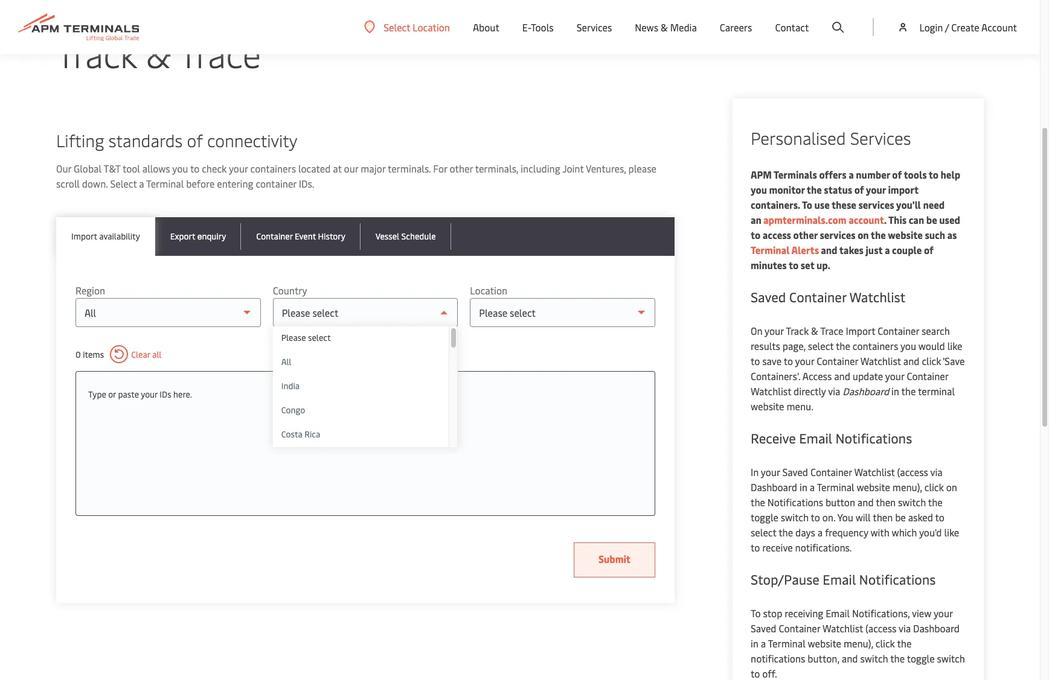 Task type: vqa. For each thing, say whether or not it's contained in the screenshot.
second their from left
no



Task type: locate. For each thing, give the bounding box(es) containing it.
notifications up notifications,
[[859, 571, 936, 589]]

be
[[927, 213, 937, 227], [895, 511, 906, 524]]

1 horizontal spatial services
[[851, 126, 911, 149]]

1 horizontal spatial (access
[[897, 466, 929, 479]]

saved inside to stop receiving email notifications, view your saved container watchlist (access via dashboard in a terminal website menu), click the notifications button, and switch the toggle switch to off.
[[751, 622, 777, 636]]

1 horizontal spatial select
[[751, 526, 777, 540]]

notifications down in the terminal website menu.
[[836, 430, 912, 448]]

notifications up days
[[768, 496, 823, 509]]

1 horizontal spatial on
[[947, 481, 957, 494]]

2 vertical spatial click
[[876, 637, 895, 651]]

to inside apm terminals offers a number of tools to help you monitor the status of your import containers. to use these services you'll need an
[[802, 198, 813, 211]]

. this can be used to access other services on the website such as terminal alerts
[[751, 213, 961, 257]]

2 horizontal spatial &
[[811, 324, 819, 338]]

website down containers'.
[[751, 400, 785, 413]]

select inside on your track & trace import container search results page, select the containers you would like to save to your container watchlist and click 'save containers'. access and update your container watchlist directly via
[[808, 340, 834, 353]]

be down need
[[927, 213, 937, 227]]

& inside popup button
[[661, 21, 668, 34]]

container inside to stop receiving email notifications, view your saved container watchlist (access via dashboard in a terminal website menu), click the notifications button, and switch the toggle switch to off.
[[779, 622, 821, 636]]

1 horizontal spatial in
[[800, 481, 808, 494]]

of down such
[[924, 243, 934, 257]]

track & trace
[[56, 30, 261, 77]]

containers inside on your track & trace import container search results page, select the containers you would like to save to your container watchlist and click 'save containers'. access and update your container watchlist directly via
[[853, 340, 899, 353]]

0 vertical spatial email
[[799, 430, 833, 448]]

1 vertical spatial menu),
[[844, 637, 874, 651]]

a right offers
[[849, 168, 854, 181]]

your down the number
[[866, 183, 886, 196]]

0 vertical spatial location
[[413, 20, 450, 34]]

0 vertical spatial menu),
[[893, 481, 922, 494]]

to left on.
[[811, 511, 820, 524]]

1 vertical spatial other
[[794, 228, 818, 242]]

1 vertical spatial notifications
[[768, 496, 823, 509]]

results
[[751, 340, 781, 353]]

0 vertical spatial on
[[858, 228, 869, 242]]

via inside on your track & trace import container search results page, select the containers you would like to save to your container watchlist and click 'save containers'. access and update your container watchlist directly via
[[828, 385, 841, 398]]

be up which
[[895, 511, 906, 524]]

please
[[281, 332, 306, 344]]

and inside and takes just a couple of minutes to set up.
[[821, 243, 838, 257]]

in left terminal
[[892, 385, 900, 398]]

1 vertical spatial import
[[846, 324, 876, 338]]

saved down stop
[[751, 622, 777, 636]]

via inside to stop receiving email notifications, view your saved container watchlist (access via dashboard in a terminal website menu), click the notifications button, and switch the toggle switch to off.
[[899, 622, 911, 636]]

to
[[190, 162, 200, 175], [929, 168, 939, 181], [751, 228, 761, 242], [789, 259, 799, 272], [751, 355, 760, 368], [784, 355, 793, 368], [811, 511, 820, 524], [936, 511, 945, 524], [751, 541, 760, 555], [751, 668, 760, 681]]

container left "event"
[[256, 231, 293, 242]]

you inside on your track & trace import container search results page, select the containers you would like to save to your container watchlist and click 'save containers'. access and update your container watchlist directly via
[[901, 340, 917, 353]]

saved inside in your saved container watchlist (access via dashboard in a terminal website menu), click on the notifications button and then switch the toggle switch to on. you will then be asked to select the days a frequency with which you'd like to receive notifications.
[[783, 466, 808, 479]]

1 vertical spatial trace
[[821, 324, 844, 338]]

0 horizontal spatial to
[[751, 607, 761, 620]]

select right the please
[[308, 332, 331, 344]]

like inside on your track & trace import container search results page, select the containers you would like to save to your container watchlist and click 'save containers'. access and update your container watchlist directly via
[[948, 340, 963, 353]]

a inside our global t&t tool allows you to check your containers located at our major terminals. for other terminals, including joint ventures, please scroll down. select a terminal before entering container ids.
[[139, 177, 144, 190]]

0 horizontal spatial via
[[828, 385, 841, 398]]

to down an
[[751, 228, 761, 242]]

1 vertical spatial to
[[751, 607, 761, 620]]

at
[[333, 162, 342, 175]]

you right allows
[[172, 162, 188, 175]]

careers
[[720, 21, 752, 34]]

notifications inside in your saved container watchlist (access via dashboard in a terminal website menu), click on the notifications button and then switch the toggle switch to on. you will then be asked to select the days a frequency with which you'd like to receive notifications.
[[768, 496, 823, 509]]

in up notifications
[[751, 637, 759, 651]]

0 vertical spatial track
[[56, 30, 137, 77]]

& for media
[[661, 21, 668, 34]]

0 horizontal spatial in
[[751, 637, 759, 651]]

containers
[[250, 162, 296, 175], [853, 340, 899, 353]]

select up receive
[[751, 526, 777, 540]]

1 horizontal spatial to
[[802, 198, 813, 211]]

your down page,
[[795, 355, 815, 368]]

(access
[[897, 466, 929, 479], [866, 622, 897, 636]]

1 vertical spatial (access
[[866, 622, 897, 636]]

a inside apm terminals offers a number of tools to help you monitor the status of your import containers. to use these services you'll need an
[[849, 168, 854, 181]]

0 vertical spatial import
[[71, 231, 97, 242]]

and right button,
[[842, 652, 858, 666]]

toggle up receive
[[751, 511, 779, 524]]

containers inside our global t&t tool allows you to check your containers located at our major terminals. for other terminals, including joint ventures, please scroll down. select a terminal before entering container ids.
[[250, 162, 296, 175]]

watchlist down just
[[850, 288, 906, 306]]

click inside in your saved container watchlist (access via dashboard in a terminal website menu), click on the notifications button and then switch the toggle switch to on. you will then be asked to select the days a frequency with which you'd like to receive notifications.
[[925, 481, 944, 494]]

watchlist up button,
[[823, 622, 863, 636]]

toggle down view
[[907, 652, 935, 666]]

other right for
[[450, 162, 473, 175]]

1 vertical spatial email
[[823, 571, 856, 589]]

container up terminal
[[907, 370, 949, 383]]

a right just
[[885, 243, 890, 257]]

container up would
[[878, 324, 920, 338]]

1 horizontal spatial toggle
[[907, 652, 935, 666]]

0 horizontal spatial trace
[[179, 30, 261, 77]]

1 vertical spatial on
[[947, 481, 957, 494]]

1 vertical spatial like
[[945, 526, 960, 540]]

news
[[635, 21, 659, 34]]

services right tools
[[577, 21, 612, 34]]

then
[[876, 496, 896, 509], [873, 511, 893, 524]]

1 horizontal spatial services
[[859, 198, 895, 211]]

1 vertical spatial you
[[751, 183, 767, 196]]

notifications
[[836, 430, 912, 448], [768, 496, 823, 509], [859, 571, 936, 589]]

menu), down notifications,
[[844, 637, 874, 651]]

0 vertical spatial containers
[[250, 162, 296, 175]]

containers.
[[751, 198, 800, 211]]

on your track & trace import container search results page, select the containers you would like to save to your container watchlist and click 'save containers'. access and update your container watchlist directly via
[[751, 324, 965, 398]]

(access inside to stop receiving email notifications, view your saved container watchlist (access via dashboard in a terminal website menu), click the notifications button, and switch the toggle switch to off.
[[866, 622, 897, 636]]

receiving
[[785, 607, 824, 620]]

email right receiving
[[826, 607, 850, 620]]

1 horizontal spatial menu),
[[893, 481, 922, 494]]

in inside in the terminal website menu.
[[892, 385, 900, 398]]

of
[[187, 129, 203, 152], [893, 168, 902, 181], [855, 183, 864, 196], [924, 243, 934, 257]]

0 horizontal spatial menu),
[[844, 637, 874, 651]]

like up 'save
[[948, 340, 963, 353]]

in inside to stop receiving email notifications, view your saved container watchlist (access via dashboard in a terminal website menu), click the notifications button, and switch the toggle switch to off.
[[751, 637, 759, 651]]

import up update on the right
[[846, 324, 876, 338]]

0 vertical spatial services
[[577, 21, 612, 34]]

0 horizontal spatial be
[[895, 511, 906, 524]]

via up asked
[[931, 466, 943, 479]]

container up access
[[817, 355, 859, 368]]

and up in the terminal website menu.
[[834, 370, 851, 383]]

your inside to stop receiving email notifications, view your saved container watchlist (access via dashboard in a terminal website menu), click the notifications button, and switch the toggle switch to off.
[[934, 607, 953, 620]]

of down the number
[[855, 183, 864, 196]]

select
[[384, 20, 410, 34], [110, 177, 137, 190]]

container inside in your saved container watchlist (access via dashboard in a terminal website menu), click on the notifications button and then switch the toggle switch to on. you will then be asked to select the days a frequency with which you'd like to receive notifications.
[[811, 466, 852, 479]]

a inside to stop receiving email notifications, view your saved container watchlist (access via dashboard in a terminal website menu), click the notifications button, and switch the toggle switch to off.
[[761, 637, 766, 651]]

submit button
[[574, 543, 656, 578]]

email down menu.
[[799, 430, 833, 448]]

container up button
[[811, 466, 852, 479]]

2 horizontal spatial in
[[892, 385, 900, 398]]

notifications
[[751, 652, 806, 666]]

import inside 'button'
[[71, 231, 97, 242]]

0 horizontal spatial you
[[172, 162, 188, 175]]

in up days
[[800, 481, 808, 494]]

receive email notifications
[[751, 430, 912, 448]]

0 horizontal spatial on
[[858, 228, 869, 242]]

click down notifications,
[[876, 637, 895, 651]]

&
[[661, 21, 668, 34], [146, 30, 171, 77], [811, 324, 819, 338]]

dashboard down in
[[751, 481, 797, 494]]

terminal
[[146, 177, 184, 190], [751, 243, 790, 257], [817, 481, 855, 494], [768, 637, 806, 651]]

notifications.
[[795, 541, 852, 555]]

to up before
[[190, 162, 200, 175]]

your inside apm terminals offers a number of tools to help you monitor the status of your import containers. to use these services you'll need an
[[866, 183, 886, 196]]

import
[[888, 183, 919, 196]]

0 horizontal spatial (access
[[866, 622, 897, 636]]

schedule
[[401, 231, 436, 242]]

1 vertical spatial via
[[931, 466, 943, 479]]

1 horizontal spatial via
[[899, 622, 911, 636]]

menu),
[[893, 481, 922, 494], [844, 637, 874, 651]]

apm terminals offers a number of tools to help you monitor the status of your import containers. to use these services you'll need an
[[751, 168, 961, 227]]

terminals,
[[475, 162, 519, 175]]

via
[[828, 385, 841, 398], [931, 466, 943, 479], [899, 622, 911, 636]]

0 horizontal spatial other
[[450, 162, 473, 175]]

0 vertical spatial in
[[892, 385, 900, 398]]

select inside in your saved container watchlist (access via dashboard in a terminal website menu), click on the notifications button and then switch the toggle switch to on. you will then be asked to select the days a frequency with which you'd like to receive notifications.
[[751, 526, 777, 540]]

1 vertical spatial be
[[895, 511, 906, 524]]

containers up update on the right
[[853, 340, 899, 353]]

save
[[763, 355, 782, 368]]

watchlist
[[850, 288, 906, 306], [861, 355, 901, 368], [751, 385, 792, 398], [855, 466, 895, 479], [823, 622, 863, 636]]

list box
[[273, 327, 458, 448]]

to left stop
[[751, 607, 761, 620]]

0 horizontal spatial services
[[577, 21, 612, 34]]

via down access
[[828, 385, 841, 398]]

on
[[858, 228, 869, 242], [947, 481, 957, 494]]

select location button
[[364, 20, 450, 34]]

2 vertical spatial saved
[[751, 622, 777, 636]]

you
[[838, 511, 854, 524]]

0 horizontal spatial containers
[[250, 162, 296, 175]]

joint
[[563, 162, 584, 175]]

before
[[186, 177, 215, 190]]

you down apm
[[751, 183, 767, 196]]

trace inside on your track & trace import container search results page, select the containers you would like to save to your container watchlist and click 'save containers'. access and update your container watchlist directly via
[[821, 324, 844, 338]]

2 vertical spatial dashboard
[[913, 622, 960, 636]]

2 vertical spatial via
[[899, 622, 911, 636]]

minutes
[[751, 259, 787, 272]]

terminal up button
[[817, 481, 855, 494]]

track
[[56, 30, 137, 77], [786, 324, 809, 338]]

dashboard down update on the right
[[843, 385, 889, 398]]

a up days
[[810, 481, 815, 494]]

to left off.
[[751, 668, 760, 681]]

a down tool
[[139, 177, 144, 190]]

help
[[941, 168, 961, 181]]

page,
[[783, 340, 806, 353]]

of inside and takes just a couple of minutes to set up.
[[924, 243, 934, 257]]

paste
[[118, 389, 139, 401]]

0 horizontal spatial select
[[308, 332, 331, 344]]

personalised services
[[751, 126, 911, 149]]

0 vertical spatial (access
[[897, 466, 929, 479]]

0 horizontal spatial import
[[71, 231, 97, 242]]

1 horizontal spatial &
[[661, 21, 668, 34]]

use
[[815, 198, 830, 211]]

(access up asked
[[897, 466, 929, 479]]

to left save
[[751, 355, 760, 368]]

menu), inside to stop receiving email notifications, view your saved container watchlist (access via dashboard in a terminal website menu), click the notifications button, and switch the toggle switch to off.
[[844, 637, 874, 651]]

0 horizontal spatial services
[[820, 228, 856, 242]]

india option
[[273, 375, 449, 399]]

used
[[940, 213, 961, 227]]

1 vertical spatial location
[[470, 284, 508, 297]]

1 horizontal spatial be
[[927, 213, 937, 227]]

dashboard inside in your saved container watchlist (access via dashboard in a terminal website menu), click on the notifications button and then switch the toggle switch to on. you will then be asked to select the days a frequency with which you'd like to receive notifications.
[[751, 481, 797, 494]]

like right you'd
[[945, 526, 960, 540]]

on inside . this can be used to access other services on the website such as terminal alerts
[[858, 228, 869, 242]]

website up button,
[[808, 637, 842, 651]]

container
[[256, 231, 293, 242], [790, 288, 847, 306], [878, 324, 920, 338], [817, 355, 859, 368], [907, 370, 949, 383], [811, 466, 852, 479], [779, 622, 821, 636]]

your inside our global t&t tool allows you to check your containers located at our major terminals. for other terminals, including joint ventures, please scroll down. select a terminal before entering container ids.
[[229, 162, 248, 175]]

1 vertical spatial saved
[[783, 466, 808, 479]]

your right in
[[761, 466, 780, 479]]

0 vertical spatial via
[[828, 385, 841, 398]]

and inside to stop receiving email notifications, view your saved container watchlist (access via dashboard in a terminal website menu), click the notifications button, and switch the toggle switch to off.
[[842, 652, 858, 666]]

and up up.
[[821, 243, 838, 257]]

select right page,
[[808, 340, 834, 353]]

other inside our global t&t tool allows you to check your containers located at our major terminals. for other terminals, including joint ventures, please scroll down. select a terminal before entering container ids.
[[450, 162, 473, 175]]

congo option
[[273, 399, 449, 424]]

notifications for stop/pause email notifications
[[859, 571, 936, 589]]

terminal inside to stop receiving email notifications, view your saved container watchlist (access via dashboard in a terminal website menu), click the notifications button, and switch the toggle switch to off.
[[768, 637, 806, 651]]

your right view
[[934, 607, 953, 620]]

saved down "minutes"
[[751, 288, 786, 306]]

0 vertical spatial notifications
[[836, 430, 912, 448]]

2 vertical spatial in
[[751, 637, 759, 651]]

website up couple
[[888, 228, 923, 242]]

services up the number
[[851, 126, 911, 149]]

1 vertical spatial track
[[786, 324, 809, 338]]

email down notifications.
[[823, 571, 856, 589]]

1 vertical spatial services
[[820, 228, 856, 242]]

to down page,
[[784, 355, 793, 368]]

0 vertical spatial to
[[802, 198, 813, 211]]

vessel schedule button
[[361, 217, 451, 256]]

0 horizontal spatial track
[[56, 30, 137, 77]]

click inside to stop receiving email notifications, view your saved container watchlist (access via dashboard in a terminal website menu), click the notifications button, and switch the toggle switch to off.
[[876, 637, 895, 651]]

search
[[922, 324, 950, 338]]

receive
[[763, 541, 793, 555]]

other up alerts
[[794, 228, 818, 242]]

login / create account link
[[897, 0, 1017, 54]]

notifications for receive email notifications
[[836, 430, 912, 448]]

menu), up asked
[[893, 481, 922, 494]]

account
[[849, 213, 884, 227]]

for
[[433, 162, 447, 175]]

connectivity
[[207, 129, 297, 152]]

in
[[892, 385, 900, 398], [800, 481, 808, 494], [751, 637, 759, 651]]

watchlist down containers'.
[[751, 385, 792, 398]]

like
[[948, 340, 963, 353], [945, 526, 960, 540]]

1 vertical spatial then
[[873, 511, 893, 524]]

1 horizontal spatial trace
[[821, 324, 844, 338]]

email
[[799, 430, 833, 448], [823, 571, 856, 589], [826, 607, 850, 620]]

website up "will"
[[857, 481, 891, 494]]

vessel schedule
[[376, 231, 436, 242]]

0 horizontal spatial toggle
[[751, 511, 779, 524]]

1 vertical spatial toggle
[[907, 652, 935, 666]]

all option
[[273, 351, 449, 375]]

website
[[888, 228, 923, 242], [751, 400, 785, 413], [857, 481, 891, 494], [808, 637, 842, 651]]

import left availability
[[71, 231, 97, 242]]

click inside on your track & trace import container search results page, select the containers you would like to save to your container watchlist and click 'save containers'. access and update your container watchlist directly via
[[922, 355, 942, 368]]

0 vertical spatial click
[[922, 355, 942, 368]]

(access down notifications,
[[866, 622, 897, 636]]

to inside our global t&t tool allows you to check your containers located at our major terminals. for other terminals, including joint ventures, please scroll down. select a terminal before entering container ids.
[[190, 162, 200, 175]]

0 horizontal spatial dashboard
[[751, 481, 797, 494]]

to up you'd
[[936, 511, 945, 524]]

website inside . this can be used to access other services on the website such as terminal alerts
[[888, 228, 923, 242]]

website inside in the terminal website menu.
[[751, 400, 785, 413]]

you left would
[[901, 340, 917, 353]]

2 horizontal spatial dashboard
[[913, 622, 960, 636]]

2 vertical spatial email
[[826, 607, 850, 620]]

0 vertical spatial other
[[450, 162, 473, 175]]

website inside to stop receiving email notifications, view your saved container watchlist (access via dashboard in a terminal website menu), click the notifications button, and switch the toggle switch to off.
[[808, 637, 842, 651]]

apmterminals.com
[[764, 213, 847, 227]]

to
[[802, 198, 813, 211], [751, 607, 761, 620]]

contact
[[775, 21, 809, 34]]

saved down receive
[[783, 466, 808, 479]]

to left "set"
[[789, 259, 799, 272]]

2 vertical spatial notifications
[[859, 571, 936, 589]]

toggle inside in your saved container watchlist (access via dashboard in a terminal website menu), click on the notifications button and then switch the toggle switch to on. you will then be asked to select the days a frequency with which you'd like to receive notifications.
[[751, 511, 779, 524]]

to left use
[[802, 198, 813, 211]]

1 vertical spatial containers
[[853, 340, 899, 353]]

global
[[74, 162, 102, 175]]

container down receiving
[[779, 622, 821, 636]]

2 horizontal spatial select
[[808, 340, 834, 353]]

0 vertical spatial services
[[859, 198, 895, 211]]

0 horizontal spatial select
[[110, 177, 137, 190]]

import
[[71, 231, 97, 242], [846, 324, 876, 338]]

services
[[577, 21, 612, 34], [851, 126, 911, 149]]

to left receive
[[751, 541, 760, 555]]

to left the help
[[929, 168, 939, 181]]

containers up container
[[250, 162, 296, 175]]

takes
[[840, 243, 864, 257]]

account
[[982, 21, 1017, 34]]

terminal up notifications
[[768, 637, 806, 651]]

2 vertical spatial you
[[901, 340, 917, 353]]

a up notifications
[[761, 637, 766, 651]]

terminal up "minutes"
[[751, 243, 790, 257]]

1 vertical spatial select
[[110, 177, 137, 190]]

0 vertical spatial dashboard
[[843, 385, 889, 398]]

track inside on your track & trace import container search results page, select the containers you would like to save to your container watchlist and click 'save containers'. access and update your container watchlist directly via
[[786, 324, 809, 338]]

via down notifications,
[[899, 622, 911, 636]]

1 horizontal spatial import
[[846, 324, 876, 338]]

services
[[859, 198, 895, 211], [820, 228, 856, 242]]

2 horizontal spatial via
[[931, 466, 943, 479]]

services up .
[[859, 198, 895, 211]]

menu), inside in your saved container watchlist (access via dashboard in a terminal website menu), click on the notifications button and then switch the toggle switch to on. you will then be asked to select the days a frequency with which you'd like to receive notifications.
[[893, 481, 922, 494]]

0 vertical spatial you
[[172, 162, 188, 175]]

1 horizontal spatial select
[[384, 20, 410, 34]]

0 vertical spatial toggle
[[751, 511, 779, 524]]

with
[[871, 526, 890, 540]]

1 horizontal spatial you
[[751, 183, 767, 196]]

submit
[[599, 553, 631, 566]]

1 horizontal spatial other
[[794, 228, 818, 242]]

terminal down allows
[[146, 177, 184, 190]]

1 horizontal spatial containers
[[853, 340, 899, 353]]

your up 'entering'
[[229, 162, 248, 175]]

lifting standards of connectivity
[[56, 129, 297, 152]]

and up "will"
[[858, 496, 874, 509]]

tab list
[[56, 217, 675, 256]]

1 vertical spatial click
[[925, 481, 944, 494]]

0 vertical spatial saved
[[751, 288, 786, 306]]

click up asked
[[925, 481, 944, 494]]

personalised
[[751, 126, 846, 149]]

0 vertical spatial like
[[948, 340, 963, 353]]

1 vertical spatial dashboard
[[751, 481, 797, 494]]

dashboard down view
[[913, 622, 960, 636]]

to inside . this can be used to access other services on the website such as terminal alerts
[[751, 228, 761, 242]]

& for trace
[[146, 30, 171, 77]]

via inside in your saved container watchlist (access via dashboard in a terminal website menu), click on the notifications button and then switch the toggle switch to on. you will then be asked to select the days a frequency with which you'd like to receive notifications.
[[931, 466, 943, 479]]

click down would
[[922, 355, 942, 368]]



Task type: describe. For each thing, give the bounding box(es) containing it.
email inside to stop receiving email notifications, view your saved container watchlist (access via dashboard in a terminal website menu), click the notifications button, and switch the toggle switch to off.
[[826, 607, 850, 620]]

about button
[[473, 0, 500, 54]]

0 vertical spatial select
[[384, 20, 410, 34]]

website inside in your saved container watchlist (access via dashboard in a terminal website menu), click on the notifications button and then switch the toggle switch to on. you will then be asked to select the days a frequency with which you'd like to receive notifications.
[[857, 481, 891, 494]]

to inside to stop receiving email notifications, view your saved container watchlist (access via dashboard in a terminal website menu), click the notifications button, and switch the toggle switch to off.
[[751, 668, 760, 681]]

careers button
[[720, 0, 752, 54]]

our
[[56, 162, 71, 175]]

your right update on the right
[[886, 370, 905, 383]]

ids
[[160, 389, 171, 401]]

export еnquiry
[[170, 231, 226, 242]]

located
[[298, 162, 331, 175]]

of up check
[[187, 129, 203, 152]]

to inside and takes just a couple of minutes to set up.
[[789, 259, 799, 272]]

on.
[[823, 511, 836, 524]]

including
[[521, 162, 560, 175]]

a inside and takes just a couple of minutes to set up.
[[885, 243, 890, 257]]

0 horizontal spatial location
[[413, 20, 450, 34]]

(access inside in your saved container watchlist (access via dashboard in a terminal website menu), click on the notifications button and then switch the toggle switch to on. you will then be asked to select the days a frequency with which you'd like to receive notifications.
[[897, 466, 929, 479]]

login / create account
[[920, 21, 1017, 34]]

1 vertical spatial services
[[851, 126, 911, 149]]

dashboard inside to stop receiving email notifications, view your saved container watchlist (access via dashboard in a terminal website menu), click the notifications button, and switch the toggle switch to off.
[[913, 622, 960, 636]]

0 vertical spatial then
[[876, 496, 896, 509]]

1 horizontal spatial dashboard
[[843, 385, 889, 398]]

be inside . this can be used to access other services on the website such as terminal alerts
[[927, 213, 937, 227]]

access
[[803, 370, 832, 383]]

clear
[[131, 349, 150, 360]]

and inside in your saved container watchlist (access via dashboard in a terminal website menu), click on the notifications button and then switch the toggle switch to on. you will then be asked to select the days a frequency with which you'd like to receive notifications.
[[858, 496, 874, 509]]

tools
[[531, 21, 554, 34]]

need
[[923, 198, 945, 211]]

0 items
[[76, 349, 104, 360]]

in your saved container watchlist (access via dashboard in a terminal website menu), click on the notifications button and then switch the toggle switch to on. you will then be asked to select the days a frequency with which you'd like to receive notifications.
[[751, 466, 960, 555]]

please
[[629, 162, 657, 175]]

offers
[[819, 168, 847, 181]]

such
[[925, 228, 945, 242]]

the inside on your track & trace import container search results page, select the containers you would like to save to your container watchlist and click 'save containers'. access and update your container watchlist directly via
[[836, 340, 851, 353]]

e-tools
[[523, 21, 554, 34]]

costa rica option
[[273, 424, 449, 448]]

container event history
[[256, 231, 345, 242]]

all
[[281, 356, 291, 368]]

create
[[952, 21, 980, 34]]

lifting
[[56, 129, 104, 152]]

this
[[889, 213, 907, 227]]

services inside . this can be used to access other services on the website such as terminal alerts
[[820, 228, 856, 242]]

update
[[853, 370, 883, 383]]

terminal inside in your saved container watchlist (access via dashboard in a terminal website menu), click on the notifications button and then switch the toggle switch to on. you will then be asked to select the days a frequency with which you'd like to receive notifications.
[[817, 481, 855, 494]]

here.
[[173, 389, 192, 401]]

t&t
[[104, 162, 120, 175]]

terminal inside . this can be used to access other services on the website such as terminal alerts
[[751, 243, 790, 257]]

access
[[763, 228, 791, 242]]

view
[[912, 607, 932, 620]]

like inside in your saved container watchlist (access via dashboard in a terminal website menu), click on the notifications button and then switch the toggle switch to on. you will then be asked to select the days a frequency with which you'd like to receive notifications.
[[945, 526, 960, 540]]

watchlist inside to stop receiving email notifications, view your saved container watchlist (access via dashboard in a terminal website menu), click the notifications button, and switch the toggle switch to off.
[[823, 622, 863, 636]]

on
[[751, 324, 763, 338]]

services button
[[577, 0, 612, 54]]

container down up.
[[790, 288, 847, 306]]

toggle inside to stop receiving email notifications, view your saved container watchlist (access via dashboard in a terminal website menu), click the notifications button, and switch the toggle switch to off.
[[907, 652, 935, 666]]

your up results
[[765, 324, 784, 338]]

media
[[670, 21, 697, 34]]

of up import
[[893, 168, 902, 181]]

in inside in your saved container watchlist (access via dashboard in a terminal website menu), click on the notifications button and then switch the toggle switch to on. you will then be asked to select the days a frequency with which you'd like to receive notifications.
[[800, 481, 808, 494]]

container
[[256, 177, 297, 190]]

country
[[273, 284, 307, 297]]

can
[[909, 213, 924, 227]]

clear all
[[131, 349, 162, 360]]

in the terminal website menu.
[[751, 385, 955, 413]]

on inside in your saved container watchlist (access via dashboard in a terminal website menu), click on the notifications button and then switch the toggle switch to on. you will then be asked to select the days a frequency with which you'd like to receive notifications.
[[947, 481, 957, 494]]

import availability
[[71, 231, 140, 242]]

availability
[[99, 231, 140, 242]]

an
[[751, 213, 762, 227]]

export
[[170, 231, 195, 242]]

you inside apm terminals offers a number of tools to help you monitor the status of your import containers. to use these services you'll need an
[[751, 183, 767, 196]]

just
[[866, 243, 883, 257]]

apm
[[751, 168, 772, 181]]

news & media button
[[635, 0, 697, 54]]

off.
[[763, 668, 777, 681]]

email for stop/pause
[[823, 571, 856, 589]]

tools
[[904, 168, 927, 181]]

to inside to stop receiving email notifications, view your saved container watchlist (access via dashboard in a terminal website menu), click the notifications button, and switch the toggle switch to off.
[[751, 607, 761, 620]]

the inside apm terminals offers a number of tools to help you monitor the status of your import containers. to use these services you'll need an
[[807, 183, 822, 196]]

login
[[920, 21, 943, 34]]

other inside . this can be used to access other services on the website such as terminal alerts
[[794, 228, 818, 242]]

terminal alerts link
[[751, 243, 819, 257]]

costa rica
[[281, 429, 320, 440]]

terminal inside our global t&t tool allows you to check your containers located at our major terminals. for other terminals, including joint ventures, please scroll down. select a terminal before entering container ids.
[[146, 177, 184, 190]]

apmterminals.com account link
[[762, 213, 884, 227]]

to stop receiving email notifications, view your saved container watchlist (access via dashboard in a terminal website menu), click the notifications button, and switch the toggle switch to off.
[[751, 607, 965, 681]]

& inside on your track & trace import container search results page, select the containers you would like to save to your container watchlist and click 'save containers'. access and update your container watchlist directly via
[[811, 324, 819, 338]]

'save
[[943, 355, 965, 368]]

stop
[[763, 607, 783, 620]]

up.
[[817, 259, 831, 272]]

watchlist inside in your saved container watchlist (access via dashboard in a terminal website menu), click on the notifications button and then switch the toggle switch to on. you will then be asked to select the days a frequency with which you'd like to receive notifications.
[[855, 466, 895, 479]]

list box containing please select
[[273, 327, 458, 448]]

to inside apm terminals offers a number of tools to help you monitor the status of your import containers. to use these services you'll need an
[[929, 168, 939, 181]]

as
[[948, 228, 957, 242]]

be inside in your saved container watchlist (access via dashboard in a terminal website menu), click on the notifications button and then switch the toggle switch to on. you will then be asked to select the days a frequency with which you'd like to receive notifications.
[[895, 511, 906, 524]]

will
[[856, 511, 871, 524]]

email for receive
[[799, 430, 833, 448]]

please select option
[[273, 327, 449, 351]]

contact button
[[775, 0, 809, 54]]

you inside our global t&t tool allows you to check your containers located at our major terminals. for other terminals, including joint ventures, please scroll down. select a terminal before entering container ids.
[[172, 162, 188, 175]]

all
[[152, 349, 162, 360]]

import availability button
[[56, 217, 155, 256]]

monitor
[[769, 183, 805, 196]]

the inside . this can be used to access other services on the website such as terminal alerts
[[871, 228, 886, 242]]

stop/pause
[[751, 571, 820, 589]]

import inside on your track & trace import container search results page, select the containers you would like to save to your container watchlist and click 'save containers'. access and update your container watchlist directly via
[[846, 324, 876, 338]]

a right days
[[818, 526, 823, 540]]

еnquiry
[[197, 231, 226, 242]]

you'd
[[919, 526, 942, 540]]

please select
[[281, 332, 331, 344]]

region
[[76, 284, 105, 297]]

your inside in your saved container watchlist (access via dashboard in a terminal website menu), click on the notifications button and then switch the toggle switch to on. you will then be asked to select the days a frequency with which you'd like to receive notifications.
[[761, 466, 780, 479]]

container inside button
[[256, 231, 293, 242]]

your left ids
[[141, 389, 158, 401]]

india
[[281, 381, 300, 392]]

news & media
[[635, 21, 697, 34]]

the inside in the terminal website menu.
[[902, 385, 916, 398]]

select inside 'option'
[[308, 332, 331, 344]]

.
[[884, 213, 887, 227]]

services inside apm terminals offers a number of tools to help you monitor the status of your import containers. to use these services you'll need an
[[859, 198, 895, 211]]

select inside our global t&t tool allows you to check your containers located at our major terminals. for other terminals, including joint ventures, please scroll down. select a terminal before entering container ids.
[[110, 177, 137, 190]]

ventures,
[[586, 162, 626, 175]]

receive
[[751, 430, 796, 448]]

standards
[[109, 129, 183, 152]]

couple
[[892, 243, 922, 257]]

0 vertical spatial trace
[[179, 30, 261, 77]]

rica
[[305, 429, 320, 440]]

about
[[473, 21, 500, 34]]

asked
[[908, 511, 933, 524]]

vessel
[[376, 231, 399, 242]]

type or paste your ids here.
[[88, 389, 192, 401]]

days
[[796, 526, 815, 540]]

and down would
[[904, 355, 920, 368]]

history
[[318, 231, 345, 242]]

event
[[295, 231, 316, 242]]

e-tools button
[[523, 0, 554, 54]]

watchlist up update on the right
[[861, 355, 901, 368]]

tab list containing import availability
[[56, 217, 675, 256]]

button
[[826, 496, 855, 509]]



